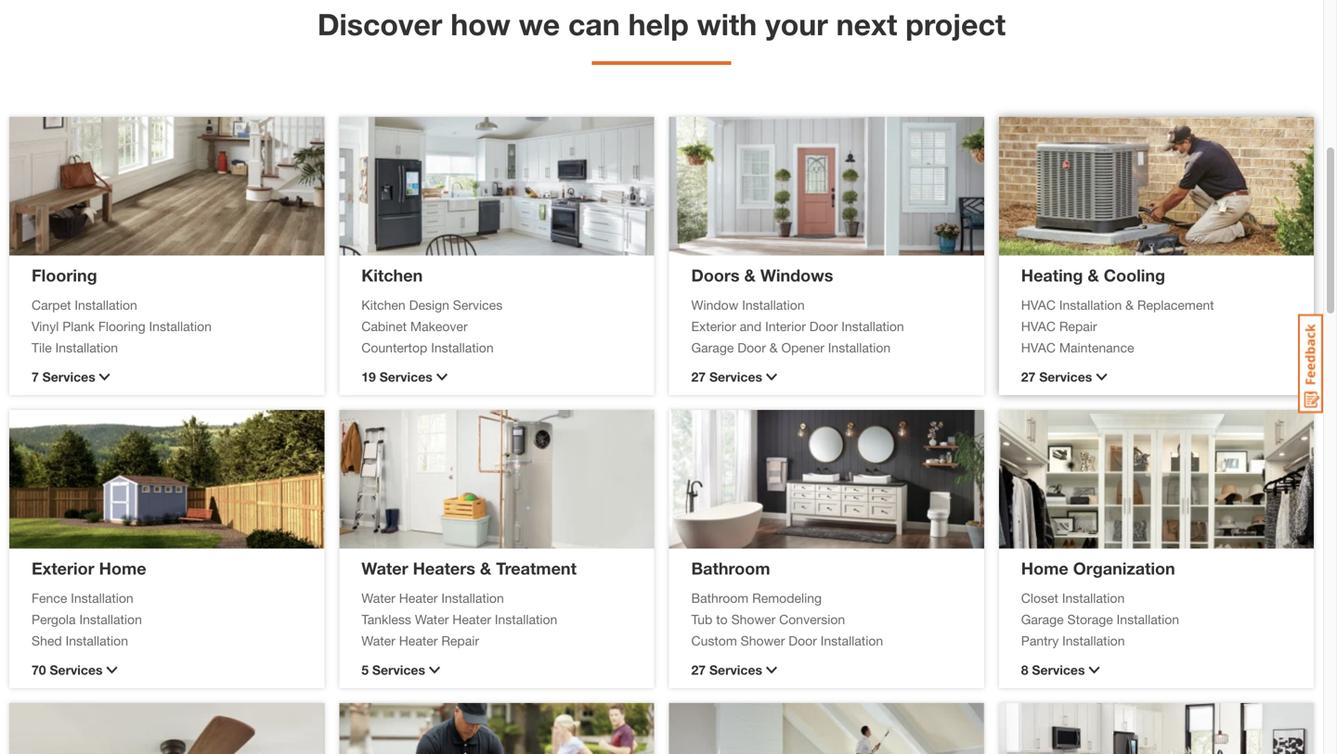 Task type: vqa. For each thing, say whether or not it's contained in the screenshot.


Task type: describe. For each thing, give the bounding box(es) containing it.
countertop
[[361, 340, 427, 356]]

shed
[[32, 634, 62, 649]]

1 vertical spatial heater
[[452, 612, 491, 628]]

water heater installation link
[[361, 589, 632, 609]]

& inside 'hvac installation & replacement hvac repair hvac maintenance'
[[1126, 298, 1134, 313]]

kitchen for kitchen design services cabinet makeover countertop installation
[[361, 298, 406, 313]]

19 services button
[[361, 368, 632, 387]]

7 services
[[32, 370, 95, 385]]

help
[[628, 7, 689, 42]]

8
[[1021, 663, 1028, 678]]

services for flooring
[[42, 370, 95, 385]]

27 services down custom on the bottom of page
[[691, 663, 762, 678]]

0 vertical spatial door
[[810, 319, 838, 334]]

& up water heater installation link
[[480, 559, 491, 579]]

2 hvac from the top
[[1021, 319, 1056, 334]]

fence installation link
[[32, 589, 302, 609]]

carpet installation link
[[32, 296, 302, 315]]

water heaters & treatment
[[361, 559, 577, 579]]

with
[[697, 7, 757, 42]]

vinyl plank flooring installation link
[[32, 317, 302, 337]]

heating
[[1021, 266, 1083, 286]]

heaters
[[413, 559, 475, 579]]

70 services button
[[32, 661, 302, 681]]

services for heating & cooling
[[1039, 370, 1092, 385]]

1 vertical spatial shower
[[741, 634, 785, 649]]

to
[[716, 612, 728, 628]]

cabinet
[[361, 319, 407, 334]]

1 hvac from the top
[[1021, 298, 1056, 313]]

pantry installation link
[[1021, 632, 1292, 651]]

27 for heating
[[1021, 370, 1036, 385]]

hvac repair link
[[1021, 317, 1292, 337]]

bathroom remodeling link
[[691, 589, 962, 609]]

fence
[[32, 591, 67, 606]]

your
[[765, 7, 828, 42]]

closet installation garage storage installation pantry installation
[[1021, 591, 1179, 649]]

tub
[[691, 612, 713, 628]]

repair inside water heater installation tankless water heater installation water heater repair
[[441, 634, 479, 649]]

custom
[[691, 634, 737, 649]]

bathroom remodeling tub to shower conversion custom shower door installation
[[691, 591, 883, 649]]

cooling
[[1104, 266, 1165, 286]]

design
[[409, 298, 449, 313]]

3 hvac from the top
[[1021, 340, 1056, 356]]

water heater installation tankless water heater installation water heater repair
[[361, 591, 557, 649]]

installation inside kitchen design services cabinet makeover countertop installation
[[431, 340, 494, 356]]

garage inside window installation exterior and interior door installation garage door & opener installation
[[691, 340, 734, 356]]

we
[[519, 7, 560, 42]]

installation inside 'hvac installation & replacement hvac repair hvac maintenance'
[[1059, 298, 1122, 313]]

heating & cooling link
[[1021, 266, 1165, 286]]

27 services button for cooling
[[1021, 368, 1292, 387]]

hvac installation & replacement link
[[1021, 296, 1292, 315]]

closet installation link
[[1021, 589, 1292, 609]]

1 home from the left
[[99, 559, 146, 579]]

window installation exterior and interior door installation garage door & opener installation
[[691, 298, 904, 356]]

exterior home link
[[32, 559, 146, 579]]

hvac maintenance link
[[1021, 338, 1292, 358]]

hvac installation & replacement hvac repair hvac maintenance
[[1021, 298, 1214, 356]]

19 services
[[361, 370, 432, 385]]

exterior home
[[32, 559, 146, 579]]

services for exterior home
[[50, 663, 103, 678]]

services for doors & windows
[[709, 370, 762, 385]]

closet
[[1021, 591, 1059, 606]]

shed installation link
[[32, 632, 302, 651]]

bathroom link
[[691, 559, 770, 579]]

water heater repair link
[[361, 632, 632, 651]]

27 services for doors
[[691, 370, 762, 385]]

doors & windows link
[[691, 266, 833, 286]]

services for kitchen
[[380, 370, 432, 385]]

storage
[[1067, 612, 1113, 628]]

70
[[32, 663, 46, 678]]

7 services button
[[32, 368, 302, 387]]

window
[[691, 298, 739, 313]]

kitchen link
[[361, 266, 423, 286]]

5
[[361, 663, 369, 678]]

27 services button for windows
[[691, 368, 962, 387]]

interior
[[765, 319, 806, 334]]

next
[[836, 7, 897, 42]]

pergola
[[32, 612, 76, 628]]

0 horizontal spatial exterior
[[32, 559, 94, 579]]

8 services button
[[1021, 661, 1292, 681]]

carpet
[[32, 298, 71, 313]]



Task type: locate. For each thing, give the bounding box(es) containing it.
garage up pantry
[[1021, 612, 1064, 628]]

0 vertical spatial bathroom
[[691, 559, 770, 579]]

shower right custom on the bottom of page
[[741, 634, 785, 649]]

27 services button down garage door & opener installation link
[[691, 368, 962, 387]]

1 vertical spatial exterior
[[32, 559, 94, 579]]

home up fence installation link
[[99, 559, 146, 579]]

1 kitchen from the top
[[361, 266, 423, 286]]

kitchen design services cabinet makeover countertop installation
[[361, 298, 503, 356]]

home
[[99, 559, 146, 579], [1021, 559, 1069, 579]]

services right 5
[[372, 663, 425, 678]]

shower
[[731, 612, 776, 628], [741, 634, 785, 649]]

doors
[[691, 266, 740, 286]]

carpet installation vinyl plank flooring installation tile installation
[[32, 298, 212, 356]]

bathroom for bathroom remodeling tub to shower conversion custom shower door installation
[[691, 591, 749, 606]]

tankless water heater installation link
[[361, 611, 632, 630]]

27 services down maintenance
[[1021, 370, 1092, 385]]

heater down "tankless"
[[399, 634, 438, 649]]

services inside button
[[42, 370, 95, 385]]

0 vertical spatial garage
[[691, 340, 734, 356]]

flooring inside carpet installation vinyl plank flooring installation tile installation
[[98, 319, 145, 334]]

kitchen up cabinet
[[361, 298, 406, 313]]

0 vertical spatial hvac
[[1021, 298, 1056, 313]]

1 vertical spatial repair
[[441, 634, 479, 649]]

& right doors
[[744, 266, 756, 286]]

& left cooling
[[1088, 266, 1099, 286]]

1 vertical spatial bathroom
[[691, 591, 749, 606]]

0 horizontal spatial garage
[[691, 340, 734, 356]]

1 vertical spatial kitchen
[[361, 298, 406, 313]]

garage storage installation link
[[1021, 611, 1292, 630]]

27 services button down custom shower door installation link
[[691, 661, 962, 681]]

treatment
[[496, 559, 577, 579]]

door down "window installation" "link"
[[810, 319, 838, 334]]

services right 7 at the left
[[42, 370, 95, 385]]

8 services
[[1021, 663, 1085, 678]]

services for home organization
[[1032, 663, 1085, 678]]

27 services
[[691, 370, 762, 385], [1021, 370, 1092, 385], [691, 663, 762, 678]]

services inside kitchen design services cabinet makeover countertop installation
[[453, 298, 503, 313]]

0 vertical spatial heater
[[399, 591, 438, 606]]

0 vertical spatial kitchen
[[361, 266, 423, 286]]

& down interior
[[770, 340, 778, 356]]

services inside 'button'
[[372, 663, 425, 678]]

exterior and interior door installation link
[[691, 317, 962, 337]]

tile installation link
[[32, 338, 302, 358]]

pergola installation link
[[32, 611, 302, 630]]

2 vertical spatial door
[[789, 634, 817, 649]]

exterior up fence
[[32, 559, 94, 579]]

&
[[744, 266, 756, 286], [1088, 266, 1099, 286], [1126, 298, 1134, 313], [770, 340, 778, 356], [480, 559, 491, 579]]

flooring up carpet
[[32, 266, 97, 286]]

countertop installation link
[[361, 338, 632, 358]]

2 home from the left
[[1021, 559, 1069, 579]]

water heaters & treatment link
[[361, 559, 577, 579]]

1 horizontal spatial repair
[[1059, 319, 1097, 334]]

door down conversion
[[789, 634, 817, 649]]

heater up "tankless"
[[399, 591, 438, 606]]

heater
[[399, 591, 438, 606], [452, 612, 491, 628], [399, 634, 438, 649]]

flooring
[[32, 266, 97, 286], [98, 319, 145, 334]]

1 bathroom from the top
[[691, 559, 770, 579]]

door
[[810, 319, 838, 334], [738, 340, 766, 356], [789, 634, 817, 649]]

home organization link
[[1021, 559, 1175, 579]]

vinyl
[[32, 319, 59, 334]]

1 vertical spatial door
[[738, 340, 766, 356]]

1 horizontal spatial exterior
[[691, 319, 736, 334]]

0 vertical spatial exterior
[[691, 319, 736, 334]]

27 for doors
[[691, 370, 706, 385]]

2 kitchen from the top
[[361, 298, 406, 313]]

services
[[453, 298, 503, 313], [42, 370, 95, 385], [380, 370, 432, 385], [709, 370, 762, 385], [1039, 370, 1092, 385], [50, 663, 103, 678], [372, 663, 425, 678], [709, 663, 762, 678], [1032, 663, 1085, 678]]

0 horizontal spatial flooring
[[32, 266, 97, 286]]

discover how we can help with your next project
[[317, 7, 1006, 42]]

70 services
[[32, 663, 103, 678]]

exterior inside window installation exterior and interior door installation garage door & opener installation
[[691, 319, 736, 334]]

window installation link
[[691, 296, 962, 315]]

door for doors & windows
[[738, 340, 766, 356]]

discover
[[317, 7, 442, 42]]

garage
[[691, 340, 734, 356], [1021, 612, 1064, 628]]

kitchen up design
[[361, 266, 423, 286]]

home up closet
[[1021, 559, 1069, 579]]

remodeling
[[752, 591, 822, 606]]

repair down tankless water heater installation link
[[441, 634, 479, 649]]

1 vertical spatial garage
[[1021, 612, 1064, 628]]

27 services button
[[691, 368, 962, 387], [1021, 368, 1292, 387], [691, 661, 962, 681]]

doors & windows
[[691, 266, 833, 286]]

19
[[361, 370, 376, 385]]

2 vertical spatial hvac
[[1021, 340, 1056, 356]]

project
[[906, 7, 1006, 42]]

0 vertical spatial repair
[[1059, 319, 1097, 334]]

water
[[361, 559, 408, 579], [361, 591, 395, 606], [415, 612, 449, 628], [361, 634, 395, 649]]

feedback link image
[[1298, 314, 1323, 414]]

maintenance
[[1059, 340, 1134, 356]]

kitchen for kitchen
[[361, 266, 423, 286]]

tub to shower conversion link
[[691, 611, 962, 630]]

services up cabinet makeover link
[[453, 298, 503, 313]]

services down countertop
[[380, 370, 432, 385]]

services right 70
[[50, 663, 103, 678]]

2 bathroom from the top
[[691, 591, 749, 606]]

0 horizontal spatial home
[[99, 559, 146, 579]]

garage inside closet installation garage storage installation pantry installation
[[1021, 612, 1064, 628]]

& down cooling
[[1126, 298, 1134, 313]]

garage down "window"
[[691, 340, 734, 356]]

services for bathroom
[[709, 663, 762, 678]]

0 vertical spatial flooring
[[32, 266, 97, 286]]

services down maintenance
[[1039, 370, 1092, 385]]

& inside window installation exterior and interior door installation garage door & opener installation
[[770, 340, 778, 356]]

heating & cooling
[[1021, 266, 1165, 286]]

services down and
[[709, 370, 762, 385]]

1 vertical spatial hvac
[[1021, 319, 1056, 334]]

5 services button
[[361, 661, 632, 681]]

tile
[[32, 340, 52, 356]]

can
[[568, 7, 620, 42]]

services for water heaters & treatment
[[372, 663, 425, 678]]

home organization
[[1021, 559, 1175, 579]]

and
[[740, 319, 762, 334]]

bathroom inside bathroom remodeling tub to shower conversion custom shower door installation
[[691, 591, 749, 606]]

repair up maintenance
[[1059, 319, 1097, 334]]

1 vertical spatial flooring
[[98, 319, 145, 334]]

door down and
[[738, 340, 766, 356]]

kitchen design services link
[[361, 296, 632, 315]]

organization
[[1073, 559, 1175, 579]]

garage door & opener installation link
[[691, 338, 962, 358]]

conversion
[[779, 612, 845, 628]]

2 vertical spatial heater
[[399, 634, 438, 649]]

replacement
[[1137, 298, 1214, 313]]

flooring right plank
[[98, 319, 145, 334]]

27 services button down hvac maintenance link
[[1021, 368, 1292, 387]]

repair inside 'hvac installation & replacement hvac repair hvac maintenance'
[[1059, 319, 1097, 334]]

installation
[[75, 298, 137, 313], [742, 298, 805, 313], [1059, 298, 1122, 313], [149, 319, 212, 334], [842, 319, 904, 334], [55, 340, 118, 356], [431, 340, 494, 356], [828, 340, 891, 356], [71, 591, 133, 606], [441, 591, 504, 606], [1062, 591, 1125, 606], [79, 612, 142, 628], [495, 612, 557, 628], [1117, 612, 1179, 628], [66, 634, 128, 649], [821, 634, 883, 649], [1062, 634, 1125, 649]]

door inside bathroom remodeling tub to shower conversion custom shower door installation
[[789, 634, 817, 649]]

services right "8"
[[1032, 663, 1085, 678]]

fence installation pergola installation shed installation
[[32, 591, 142, 649]]

27 services for heating
[[1021, 370, 1092, 385]]

cabinet makeover link
[[361, 317, 632, 337]]

tankless
[[361, 612, 411, 628]]

how
[[451, 7, 511, 42]]

windows
[[760, 266, 833, 286]]

plank
[[62, 319, 95, 334]]

bathroom for bathroom
[[691, 559, 770, 579]]

installation inside bathroom remodeling tub to shower conversion custom shower door installation
[[821, 634, 883, 649]]

hvac
[[1021, 298, 1056, 313], [1021, 319, 1056, 334], [1021, 340, 1056, 356]]

exterior
[[691, 319, 736, 334], [32, 559, 94, 579]]

heater down water heater installation link
[[452, 612, 491, 628]]

1 horizontal spatial flooring
[[98, 319, 145, 334]]

0 horizontal spatial repair
[[441, 634, 479, 649]]

7
[[32, 370, 39, 385]]

door for bathroom
[[789, 634, 817, 649]]

1 horizontal spatial home
[[1021, 559, 1069, 579]]

shower right the to
[[731, 612, 776, 628]]

5 services
[[361, 663, 425, 678]]

27
[[691, 370, 706, 385], [1021, 370, 1036, 385], [691, 663, 706, 678]]

1 horizontal spatial garage
[[1021, 612, 1064, 628]]

27 services down and
[[691, 370, 762, 385]]

0 vertical spatial shower
[[731, 612, 776, 628]]

services down custom on the bottom of page
[[709, 663, 762, 678]]

kitchen inside kitchen design services cabinet makeover countertop installation
[[361, 298, 406, 313]]

opener
[[781, 340, 824, 356]]

pantry
[[1021, 634, 1059, 649]]

exterior down "window"
[[691, 319, 736, 334]]

makeover
[[410, 319, 468, 334]]

custom shower door installation link
[[691, 632, 962, 651]]



